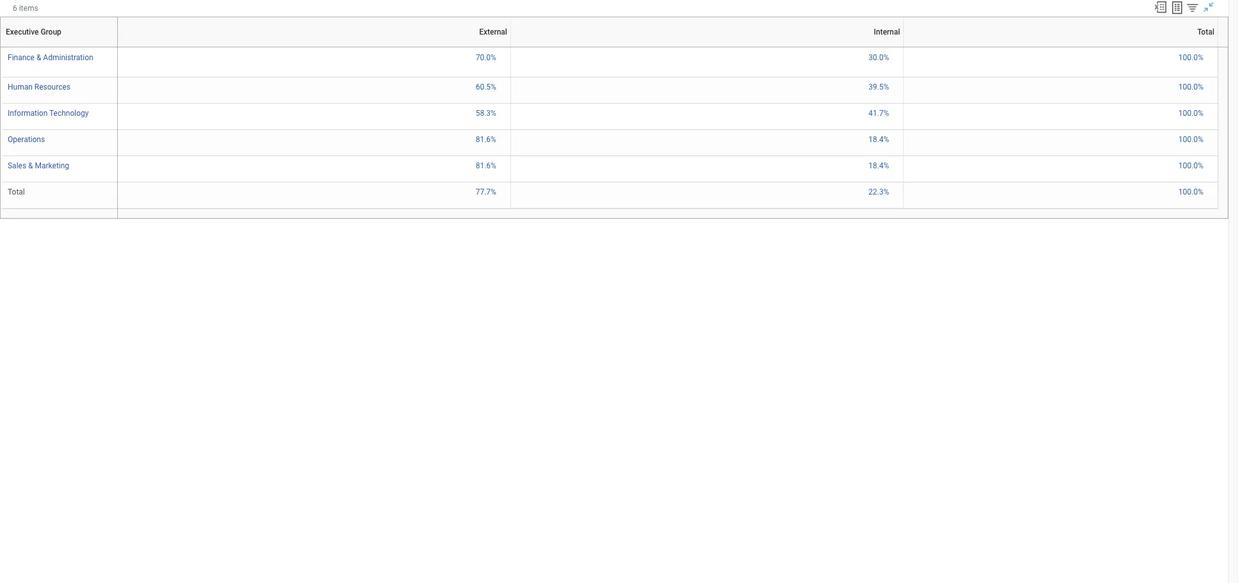 Task type: describe. For each thing, give the bounding box(es) containing it.
18.4% button for 4th 100.0% button
[[869, 134, 891, 145]]

external for external
[[479, 28, 507, 37]]

total inside row element
[[1198, 28, 1215, 37]]

100.0% button for 22.3% button
[[1179, 187, 1206, 197]]

41.7%
[[869, 109, 889, 118]]

18.4% for 4th 100.0% button
[[869, 135, 889, 144]]

executive group button
[[57, 47, 62, 48]]

& for marketing
[[28, 161, 33, 170]]

export to worksheets image
[[1170, 0, 1185, 15]]

100.0% button for 39.5% 'button'
[[1179, 82, 1206, 92]]

22.3%
[[869, 187, 889, 196]]

sales
[[8, 161, 26, 170]]

100.0% for 39.5% 'button'
[[1179, 82, 1204, 91]]

information technology
[[8, 109, 89, 118]]

information technology link
[[8, 106, 89, 118]]

administration
[[43, 53, 93, 62]]

finance
[[8, 53, 35, 62]]

information
[[8, 109, 48, 118]]

4 100.0% button from the top
[[1179, 134, 1206, 145]]

70.0%
[[476, 53, 496, 62]]

row element containing external
[[118, 17, 1221, 47]]

100.0% for 22.3% button
[[1179, 187, 1204, 196]]

external button
[[313, 47, 316, 48]]

2 vertical spatial total
[[8, 187, 25, 196]]

0 horizontal spatial internal
[[706, 47, 708, 48]]

human resources link
[[8, 80, 70, 91]]

5 100.0% from the top
[[1179, 161, 1204, 170]]

resources
[[34, 82, 70, 91]]

60.5% button
[[476, 82, 498, 92]]

77.7%
[[476, 187, 496, 196]]

0 vertical spatial executive group
[[6, 28, 61, 37]]

58.3% button
[[476, 108, 498, 118]]

100.0% for 30.0% button
[[1179, 53, 1204, 62]]

39.5%
[[869, 82, 889, 91]]

human
[[8, 82, 33, 91]]

human resources
[[8, 82, 70, 91]]

18.4% for 2nd 100.0% button from the bottom of the page
[[869, 161, 889, 170]]

41.7% button
[[869, 108, 891, 118]]

marketing
[[35, 161, 69, 170]]



Task type: locate. For each thing, give the bounding box(es) containing it.
39.5% button
[[869, 82, 891, 92]]

& inside 'link'
[[36, 53, 41, 62]]

2 row element from the left
[[118, 17, 1221, 47]]

1 100.0% button from the top
[[1179, 53, 1206, 63]]

1 vertical spatial internal
[[706, 47, 708, 48]]

81.6% button
[[476, 134, 498, 145], [476, 161, 498, 171]]

executive group up finance & administration 'link'
[[57, 47, 62, 48]]

1 18.4% from the top
[[869, 135, 889, 144]]

1 row element from the left
[[2, 17, 120, 47]]

operations
[[8, 135, 45, 144]]

operations link
[[8, 132, 45, 144]]

81.6% for 81.6% 'button' associated with 4th 100.0% button
[[476, 135, 496, 144]]

100.0%
[[1179, 53, 1204, 62], [1179, 82, 1204, 91], [1179, 109, 1204, 118], [1179, 135, 1204, 144], [1179, 161, 1204, 170], [1179, 187, 1204, 196]]

& for administration
[[36, 53, 41, 62]]

technology
[[49, 109, 89, 118]]

executive up finance & administration 'link'
[[57, 47, 60, 48]]

100.0% button for 30.0% button
[[1179, 53, 1206, 63]]

1 81.6% from the top
[[476, 135, 496, 144]]

group
[[41, 28, 61, 37], [60, 47, 62, 48]]

81.6% button for 2nd 100.0% button from the bottom of the page
[[476, 161, 498, 171]]

1 vertical spatial 81.6%
[[476, 161, 496, 170]]

100.0% for 41.7% button
[[1179, 109, 1204, 118]]

81.6%
[[476, 135, 496, 144], [476, 161, 496, 170]]

group up executive group button
[[41, 28, 61, 37]]

1 vertical spatial 18.4% button
[[869, 161, 891, 171]]

2 100.0% from the top
[[1179, 82, 1204, 91]]

81.6% button for 4th 100.0% button
[[476, 134, 498, 145]]

sales & marketing
[[8, 161, 69, 170]]

executive
[[6, 28, 39, 37], [57, 47, 60, 48]]

30.0% button
[[869, 53, 891, 63]]

81.6% down the 58.3% button
[[476, 135, 496, 144]]

6 100.0% from the top
[[1179, 187, 1204, 196]]

0 vertical spatial executive
[[6, 28, 39, 37]]

row element containing executive group
[[2, 17, 120, 47]]

18.4% down 41.7% button
[[869, 135, 889, 144]]

60.5%
[[476, 82, 496, 91]]

total column header
[[904, 47, 1218, 48]]

0 vertical spatial 18.4% button
[[869, 134, 891, 145]]

1 81.6% button from the top
[[476, 134, 498, 145]]

external for external internal total
[[313, 47, 315, 48]]

1 vertical spatial 81.6% button
[[476, 161, 498, 171]]

81.6% button down the 58.3% button
[[476, 134, 498, 145]]

81.6% up the 77.7%
[[476, 161, 496, 170]]

0 vertical spatial internal
[[874, 28, 900, 37]]

1 vertical spatial 18.4%
[[869, 161, 889, 170]]

&
[[36, 53, 41, 62], [28, 161, 33, 170]]

1 vertical spatial external
[[313, 47, 315, 48]]

external
[[479, 28, 507, 37], [313, 47, 315, 48]]

81.6% button up the 77.7%
[[476, 161, 498, 171]]

executive inside row element
[[6, 28, 39, 37]]

sales & marketing link
[[8, 159, 69, 170]]

1 100.0% from the top
[[1179, 53, 1204, 62]]

internal inside row element
[[874, 28, 900, 37]]

1 18.4% button from the top
[[869, 134, 891, 145]]

0 vertical spatial 18.4%
[[869, 135, 889, 144]]

0 horizontal spatial executive
[[6, 28, 39, 37]]

1 vertical spatial executive group
[[57, 47, 62, 48]]

5 100.0% button from the top
[[1179, 161, 1206, 171]]

shrink image
[[1202, 0, 1216, 14]]

3 100.0% button from the top
[[1179, 108, 1206, 118]]

1 vertical spatial group
[[60, 47, 62, 48]]

select to filter grid data image
[[1186, 1, 1200, 14]]

2 100.0% button from the top
[[1179, 82, 1206, 92]]

executive down 6 items
[[6, 28, 39, 37]]

58.3%
[[476, 109, 496, 118]]

1 horizontal spatial total
[[1060, 47, 1062, 48]]

0 vertical spatial total
[[1198, 28, 1215, 37]]

18.4% button for 2nd 100.0% button from the bottom of the page
[[869, 161, 891, 171]]

& right the finance
[[36, 53, 41, 62]]

2 81.6% button from the top
[[476, 161, 498, 171]]

external internal total
[[313, 47, 1062, 48]]

0 vertical spatial &
[[36, 53, 41, 62]]

0 horizontal spatial &
[[28, 161, 33, 170]]

2 18.4% button from the top
[[869, 161, 891, 171]]

& right sales
[[28, 161, 33, 170]]

1 horizontal spatial &
[[36, 53, 41, 62]]

6 100.0% button from the top
[[1179, 187, 1206, 197]]

100.0% button for 41.7% button
[[1179, 108, 1206, 118]]

1 horizontal spatial internal
[[874, 28, 900, 37]]

4 100.0% from the top
[[1179, 135, 1204, 144]]

1 vertical spatial total
[[1060, 47, 1062, 48]]

finance & administration
[[8, 53, 93, 62]]

18.4%
[[869, 135, 889, 144], [869, 161, 889, 170]]

0 horizontal spatial total
[[8, 187, 25, 196]]

0 vertical spatial 81.6%
[[476, 135, 496, 144]]

1 vertical spatial &
[[28, 161, 33, 170]]

30.0%
[[869, 53, 889, 62]]

0 vertical spatial 81.6% button
[[476, 134, 498, 145]]

total element
[[8, 185, 25, 196]]

0 vertical spatial external
[[479, 28, 507, 37]]

18.4% button
[[869, 134, 891, 145], [869, 161, 891, 171]]

100.0% button
[[1179, 53, 1206, 63], [1179, 82, 1206, 92], [1179, 108, 1206, 118], [1179, 134, 1206, 145], [1179, 161, 1206, 171], [1179, 187, 1206, 197]]

81.6% for 81.6% 'button' related to 2nd 100.0% button from the bottom of the page
[[476, 161, 496, 170]]

70.0% button
[[476, 53, 498, 63]]

0 vertical spatial group
[[41, 28, 61, 37]]

0 horizontal spatial external
[[313, 47, 315, 48]]

18.4% button down 41.7% button
[[869, 134, 891, 145]]

22.3% button
[[869, 187, 891, 197]]

3 100.0% from the top
[[1179, 109, 1204, 118]]

executive group down 'items'
[[6, 28, 61, 37]]

2 18.4% from the top
[[869, 161, 889, 170]]

toolbar
[[1148, 0, 1229, 17]]

internal button
[[706, 47, 709, 48]]

6 items
[[13, 4, 38, 13]]

77.7% button
[[476, 187, 498, 197]]

1 horizontal spatial executive
[[57, 47, 60, 48]]

finance & administration link
[[8, 51, 93, 62]]

1 horizontal spatial external
[[479, 28, 507, 37]]

items
[[19, 4, 38, 13]]

executive group
[[6, 28, 61, 37], [57, 47, 62, 48]]

1 vertical spatial executive
[[57, 47, 60, 48]]

group up administration
[[60, 47, 62, 48]]

18.4% up 22.3%
[[869, 161, 889, 170]]

total
[[1198, 28, 1215, 37], [1060, 47, 1062, 48], [8, 187, 25, 196]]

6
[[13, 4, 17, 13]]

18.4% button up 22.3%
[[869, 161, 891, 171]]

2 81.6% from the top
[[476, 161, 496, 170]]

2 horizontal spatial total
[[1198, 28, 1215, 37]]

row element
[[2, 17, 120, 47], [118, 17, 1221, 47]]

export to excel image
[[1154, 0, 1168, 14]]

internal
[[874, 28, 900, 37], [706, 47, 708, 48]]



Task type: vqa. For each thing, say whether or not it's contained in the screenshot.
41.7%
yes



